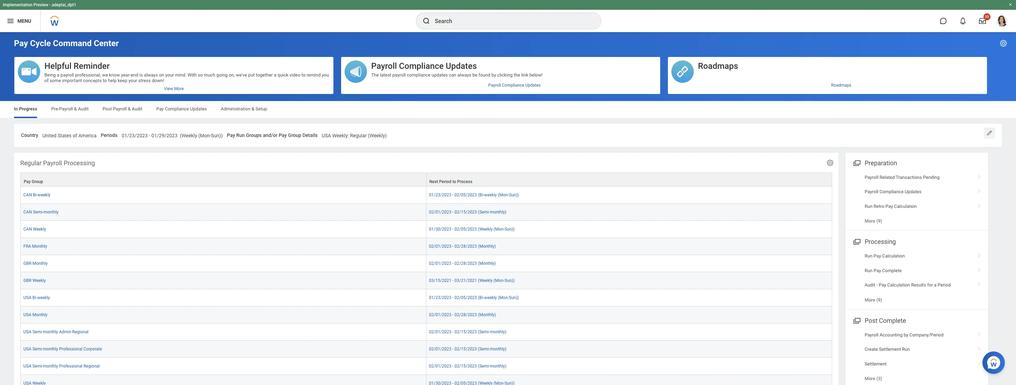 Task type: vqa. For each thing, say whether or not it's contained in the screenshot.
second chevron right image from the bottom of the main content containing Pay Cycle Command Center
yes



Task type: describe. For each thing, give the bounding box(es) containing it.
5 02/01/2023 from the top
[[429, 330, 451, 335]]

01/23/2023 - 02/05/2023  (bi-weekly (mon-sun)) for 1st 01/23/2023 - 02/05/2023  (bi-weekly (mon-sun)) link
[[429, 193, 519, 197]]

01/23/2023 - 01/29/2023  (weekly (mon-sun))
[[122, 133, 223, 138]]

we've
[[236, 72, 247, 78]]

chevron right image for create settlement run
[[975, 345, 984, 352]]

usa semi-monthly professional regional
[[23, 364, 100, 369]]

payroll accounting by company/period link
[[846, 328, 988, 342]]

02/01/2023 - 02/15/2023  (semi-monthly) for first 02/01/2023 - 02/15/2023  (semi-monthly) link from the top
[[429, 210, 507, 215]]

01/29/2023
[[152, 133, 178, 138]]

profile logan mcneil image
[[997, 15, 1008, 28]]

compliance up "compliance"
[[399, 61, 444, 71]]

01/30/2023 - 02/05/2023  (weekly (mon-sun)) link
[[429, 225, 515, 232]]

company/period
[[910, 332, 944, 338]]

monthly for usa monthly
[[32, 312, 47, 317]]

1 vertical spatial calculation
[[882, 254, 905, 259]]

audit - pay calculation results for a period link
[[846, 278, 988, 293]]

professional,
[[75, 72, 101, 78]]

latest
[[380, 72, 391, 78]]

02/01/2023 - 02/28/2023  (monthly) for gbr monthly
[[429, 261, 496, 266]]

pre-payroll & audit
[[51, 106, 89, 112]]

can bi-weekly link
[[23, 191, 50, 197]]

(mon- for 01/30/2023 - 02/05/2023  (weekly (mon-sun))
[[494, 227, 505, 232]]

can weekly link
[[23, 225, 46, 232]]

compliance down the
[[502, 83, 524, 88]]

post for post complete
[[865, 317, 878, 324]]

is
[[139, 72, 143, 78]]

periods
[[101, 133, 118, 138]]

row containing usa semi-monthly admin regional
[[20, 324, 832, 341]]

row containing pay group
[[20, 173, 832, 187]]

being
[[44, 72, 56, 78]]

(mon- for 03/15/2021 - 03/21/2021  (weekly (mon-sun))
[[494, 278, 505, 283]]

down!
[[152, 78, 164, 83]]

(semi- for third 02/01/2023 - 02/15/2023  (semi-monthly) link from the bottom
[[478, 330, 490, 335]]

always inside the being a payroll professional, we know year-end is always on your mind. with so much going on, we've put together a quick video to remind you of some important concepts to help keep your stress down!
[[144, 72, 158, 78]]

compliance
[[407, 72, 431, 78]]

payroll up latest
[[371, 61, 397, 71]]

usa weekly: regular (weekly)
[[322, 133, 387, 138]]

list for post complete
[[846, 328, 988, 385]]

remind
[[307, 72, 321, 78]]

can for can weekly
[[23, 227, 32, 232]]

1 horizontal spatial payroll compliance updates link
[[846, 185, 988, 199]]

below!
[[530, 72, 543, 78]]

chevron right image for processing
[[975, 251, 984, 258]]

quick
[[278, 72, 288, 78]]

run retro pay calculation link
[[846, 199, 988, 214]]

audit for pre-payroll & audit
[[78, 106, 89, 112]]

payroll up retro
[[865, 189, 879, 194]]

corporate
[[84, 347, 102, 352]]

semi- for usa semi-monthly professional regional
[[32, 364, 43, 369]]

updates down below!
[[525, 83, 541, 88]]

next
[[430, 179, 438, 184]]

of inside the being a payroll professional, we know year-end is always on your mind. with so much going on, we've put together a quick video to remind you of some important concepts to help keep your stress down!
[[44, 78, 49, 83]]

next period to process button
[[426, 173, 832, 186]]

monthly for fra monthly
[[32, 244, 47, 249]]

(bi- for first 01/23/2023 - 02/05/2023  (bi-weekly (mon-sun)) link from the bottom
[[478, 295, 484, 300]]

america
[[78, 133, 97, 138]]

3 & from the left
[[252, 106, 254, 112]]

usa monthly link
[[23, 311, 47, 317]]

inbox large image
[[979, 17, 986, 24]]

gbr monthly link
[[23, 260, 48, 266]]

weekly for gbr weekly
[[33, 278, 46, 283]]

the
[[371, 72, 379, 78]]

0 horizontal spatial to
[[103, 78, 107, 83]]

1 vertical spatial 01/23/2023
[[429, 193, 451, 197]]

0 horizontal spatial a
[[57, 72, 59, 78]]

01/30/2023 - 02/05/2023  (weekly (mon-sun))
[[429, 227, 515, 232]]

implementation
[[3, 2, 32, 7]]

cycle
[[30, 38, 51, 48]]

clicking
[[497, 72, 513, 78]]

payroll inside payroll accounting by company/period 'link'
[[865, 332, 879, 338]]

regional for usa semi-monthly admin regional
[[72, 330, 88, 335]]

run retro pay calculation
[[865, 204, 917, 209]]

main content containing pay cycle command center
[[0, 32, 1016, 385]]

configure this page image
[[1000, 39, 1008, 48]]

usa for usa semi-monthly professional corporate
[[23, 347, 31, 352]]

33 button
[[975, 13, 991, 29]]

(bi- for 1st 01/23/2023 - 02/05/2023  (bi-weekly (mon-sun)) link
[[478, 193, 484, 197]]

more for preparation
[[865, 218, 876, 224]]

(semi- for first 02/01/2023 - 02/15/2023  (semi-monthly) link from the bottom of the the regular payroll processing element
[[478, 364, 490, 369]]

02/05/2023 for can weekly
[[455, 227, 477, 232]]

1 vertical spatial roadmaps
[[831, 83, 852, 88]]

pay group
[[24, 179, 43, 184]]

being a payroll professional, we know year-end is always on your mind. with so much going on, we've put together a quick video to remind you of some important concepts to help keep your stress down!
[[44, 72, 329, 83]]

run left groups at the top left of the page
[[236, 133, 245, 138]]

can weekly
[[23, 227, 46, 232]]

sun)) for 01/23/2023 - 01/29/2023  (weekly (mon-sun))
[[211, 133, 223, 138]]

payroll up the country "element"
[[59, 106, 73, 112]]

menu banner
[[0, 0, 1016, 32]]

pay right retro
[[886, 204, 893, 209]]

run for run pay calculation
[[865, 254, 873, 259]]

be
[[473, 72, 478, 78]]

regular payroll processing
[[20, 159, 95, 167]]

(monthly) for gbr monthly
[[478, 261, 496, 266]]

updates down payroll related transactions pending link
[[905, 189, 922, 194]]

03/21/2021
[[455, 278, 477, 283]]

usa semi-monthly admin regional
[[23, 330, 88, 335]]

payroll related transactions pending link
[[846, 170, 988, 185]]

2 02/01/2023 - 02/15/2023  (semi-monthly) link from the top
[[429, 328, 507, 335]]

we
[[102, 72, 108, 78]]

command
[[53, 38, 92, 48]]

pay down run pay calculation
[[874, 268, 881, 273]]

monthly for gbr monthly
[[33, 261, 48, 266]]

2 horizontal spatial audit
[[865, 283, 876, 288]]

pay left groups at the top left of the page
[[227, 133, 235, 138]]

13 row from the top
[[20, 375, 832, 385]]

setup
[[256, 106, 267, 112]]

the
[[514, 72, 520, 78]]

02/01/2023 for usa monthly
[[429, 312, 451, 317]]

more (3) button
[[865, 376, 882, 382]]

can semi-monthly link
[[23, 208, 59, 215]]

1 vertical spatial payroll compliance updates
[[488, 83, 541, 88]]

gbr monthly
[[23, 261, 48, 266]]

can for can bi-weekly
[[23, 193, 32, 197]]

2 vertical spatial payroll compliance updates
[[865, 189, 922, 194]]

1 vertical spatial regular
[[20, 159, 42, 167]]

03/15/2021 - 03/21/2021  (weekly (mon-sun)) link
[[429, 277, 515, 283]]

1 01/23/2023 - 02/05/2023  (bi-weekly (mon-sun)) link from the top
[[429, 191, 519, 197]]

together
[[256, 72, 273, 78]]

justify image
[[6, 17, 15, 25]]

search image
[[422, 17, 431, 25]]

compliance up "run retro pay calculation"
[[880, 189, 904, 194]]

3 02/15/2023 from the top
[[455, 347, 477, 352]]

payroll related transactions pending
[[865, 175, 940, 180]]

bi- for can
[[33, 193, 38, 197]]

more (9) button for preparation
[[865, 218, 882, 224]]

payroll accounting by company/period
[[865, 332, 944, 338]]

4 02/01/2023 - 02/15/2023  (semi-monthly) link from the top
[[429, 362, 507, 369]]

monthly for usa semi-monthly admin regional
[[43, 330, 58, 335]]

run for run pay complete
[[865, 268, 873, 273]]

post complete
[[865, 317, 906, 324]]

pay run groups and/or pay group details element
[[322, 128, 387, 141]]

post payroll & audit
[[103, 106, 142, 112]]

1 02/15/2023 from the top
[[455, 210, 477, 215]]

row containing usa bi-weekly
[[20, 289, 832, 307]]

run for run retro pay calculation
[[865, 204, 873, 209]]

updates down the being a payroll professional, we know year-end is always on your mind. with so much going on, we've put together a quick video to remind you of some important concepts to help keep your stress down!
[[190, 106, 207, 112]]

country
[[21, 133, 38, 138]]

tab list inside main content
[[7, 101, 1009, 118]]

so
[[198, 72, 203, 78]]

02/01/2023 - 02/15/2023  (semi-monthly) for third 02/01/2023 - 02/15/2023  (semi-monthly) link from the bottom
[[429, 330, 507, 335]]

- inside text field
[[149, 133, 150, 138]]

united states of america
[[42, 133, 97, 138]]

02/28/2023 for fra monthly
[[455, 244, 477, 249]]

1 02/05/2023 from the top
[[455, 193, 477, 197]]

usa for usa semi-monthly professional regional
[[23, 364, 31, 369]]

transactions
[[896, 175, 922, 180]]

USA Weekly: Regular (Weekly) text field
[[322, 129, 387, 141]]

updates
[[432, 72, 448, 78]]

fra
[[23, 244, 31, 249]]

menu group image
[[852, 158, 861, 167]]

usa for usa monthly
[[23, 312, 31, 317]]

chevron right image inside settlement link
[[975, 359, 984, 366]]

monthly for usa semi-monthly professional regional
[[43, 364, 58, 369]]

settlement inside settlement link
[[865, 361, 887, 367]]

row containing usa semi-monthly professional corporate
[[20, 341, 832, 358]]

pre-
[[51, 106, 59, 112]]

(weekly)
[[368, 133, 387, 138]]

3 02/01/2023 - 02/15/2023  (semi-monthly) link from the top
[[429, 345, 507, 352]]

pay run groups and/or pay group details
[[227, 133, 318, 138]]

weekly for can weekly
[[33, 227, 46, 232]]

02/05/2023 for usa bi-weekly
[[455, 295, 477, 300]]

02/01/2023 for usa semi-monthly professional corporate
[[429, 347, 451, 352]]

sun)) for 03/15/2021 - 03/21/2021  (weekly (mon-sun))
[[505, 278, 515, 283]]

02/01/2023 for gbr monthly
[[429, 261, 451, 266]]

updates up the latest payroll compliance updates can always be found by clicking the link below!
[[446, 61, 477, 71]]

much
[[204, 72, 215, 78]]

01/23/2023 - 02/05/2023  (bi-weekly (mon-sun)) for first 01/23/2023 - 02/05/2023  (bi-weekly (mon-sun)) link from the bottom
[[429, 295, 519, 300]]

2 01/23/2023 - 02/05/2023  (bi-weekly (mon-sun)) link from the top
[[429, 294, 519, 300]]

row containing fra monthly
[[20, 238, 832, 255]]

chevron right image inside run pay complete link
[[975, 266, 984, 273]]

pay down the run pay complete
[[879, 283, 887, 288]]

usa monthly
[[23, 312, 47, 317]]

row containing can semi-monthly
[[20, 204, 832, 221]]

pay up the run pay complete
[[874, 254, 881, 259]]

row containing usa monthly
[[20, 307, 832, 324]]

01/23/2023 inside text field
[[122, 133, 148, 138]]

gbr for gbr weekly
[[23, 278, 31, 283]]

by inside 'link'
[[904, 332, 909, 338]]

sun)) for 01/30/2023 - 02/05/2023  (weekly (mon-sun))
[[505, 227, 515, 232]]

implementation preview -   adeptai_dpt1
[[3, 2, 76, 7]]

calculation for processing
[[888, 283, 910, 288]]

01/23/2023 - 01/29/2023  (Weekly (Mon-Sun)) text field
[[122, 129, 223, 141]]

bi- for usa
[[32, 295, 37, 300]]

02/01/2023 - 02/28/2023  (monthly) for usa monthly
[[429, 312, 496, 317]]

usa semi-monthly professional corporate link
[[23, 345, 102, 352]]

0 horizontal spatial payroll compliance updates link
[[341, 80, 660, 90]]

monthly) for first 02/01/2023 - 02/15/2023  (semi-monthly) link from the top
[[490, 210, 507, 215]]

row containing can bi-weekly
[[20, 187, 832, 204]]

usa semi-monthly professional regional link
[[23, 362, 100, 369]]

0 horizontal spatial your
[[128, 78, 137, 83]]

pay compliance updates
[[156, 106, 207, 112]]

related
[[880, 175, 895, 180]]

in
[[14, 106, 18, 112]]

pay up the 01/29/2023
[[156, 106, 164, 112]]

gbr weekly
[[23, 278, 46, 283]]

audit - pay calculation results for a period
[[865, 283, 951, 288]]

0 vertical spatial complete
[[882, 268, 902, 273]]

payroll inside the regular payroll processing element
[[43, 159, 62, 167]]

menu group image for post complete
[[852, 316, 861, 325]]

country element
[[42, 128, 97, 141]]



Task type: locate. For each thing, give the bounding box(es) containing it.
more (9) link down "run retro pay calculation"
[[846, 214, 988, 228]]

end
[[131, 72, 138, 78]]

more (9) button down retro
[[865, 218, 882, 224]]

on
[[159, 72, 164, 78]]

8 row from the top
[[20, 289, 832, 307]]

02/01/2023
[[429, 210, 451, 215], [429, 244, 451, 249], [429, 261, 451, 266], [429, 312, 451, 317], [429, 330, 451, 335], [429, 347, 451, 352], [429, 364, 451, 369]]

0 horizontal spatial &
[[74, 106, 77, 112]]

0 vertical spatial bi-
[[33, 193, 38, 197]]

1 vertical spatial list
[[846, 249, 988, 307]]

payroll compliance updates up "run retro pay calculation"
[[865, 189, 922, 194]]

more for post complete
[[865, 376, 876, 381]]

run pay complete link
[[846, 264, 988, 278]]

can up the fra
[[23, 227, 32, 232]]

0 vertical spatial more (9) button
[[865, 218, 882, 224]]

1 (9) from the top
[[877, 218, 882, 224]]

1 horizontal spatial payroll
[[392, 72, 406, 78]]

always up stress
[[144, 72, 158, 78]]

to left "process"
[[453, 179, 456, 184]]

by right the accounting
[[904, 332, 909, 338]]

1 vertical spatial professional
[[59, 364, 82, 369]]

0 vertical spatial more (9) link
[[846, 214, 988, 228]]

1 horizontal spatial period
[[938, 283, 951, 288]]

1 02/01/2023 - 02/28/2023  (monthly) from the top
[[429, 244, 496, 249]]

2 vertical spatial (monthly)
[[478, 312, 496, 317]]

monthly down can bi-weekly
[[43, 210, 59, 215]]

2 (bi- from the top
[[478, 295, 484, 300]]

02/05/2023 down "process"
[[455, 193, 477, 197]]

weekly:
[[332, 133, 349, 138]]

1 02/01/2023 from the top
[[429, 210, 451, 215]]

chevron right image for run retro pay calculation
[[975, 201, 984, 208]]

02/05/2023
[[455, 193, 477, 197], [455, 227, 477, 232], [455, 295, 477, 300]]

2 menu group image from the top
[[852, 316, 861, 325]]

more up post complete
[[865, 297, 876, 303]]

of right states
[[73, 133, 77, 138]]

1 gbr from the top
[[23, 261, 31, 266]]

gbr up usa bi-weekly link
[[23, 278, 31, 283]]

chevron right image inside run pay calculation link
[[975, 251, 984, 258]]

7 02/01/2023 from the top
[[429, 364, 451, 369]]

results
[[911, 283, 926, 288]]

configure regular payroll processing image
[[827, 159, 834, 167]]

01/23/2023 - 02/05/2023  (bi-weekly (mon-sun))
[[429, 193, 519, 197], [429, 295, 519, 300]]

3 chevron right image from the top
[[975, 266, 984, 273]]

administration & setup
[[221, 106, 267, 112]]

period right for
[[938, 283, 951, 288]]

1 more from the top
[[865, 218, 876, 224]]

some
[[50, 78, 61, 83]]

1 vertical spatial settlement
[[865, 361, 887, 367]]

to inside popup button
[[453, 179, 456, 184]]

can for can semi-monthly
[[23, 210, 32, 215]]

1 vertical spatial post
[[865, 317, 878, 324]]

pay up can bi-weekly link
[[24, 179, 31, 184]]

payroll compliance updates up "compliance"
[[371, 61, 477, 71]]

02/01/2023 - 02/28/2023  (monthly) link up 03/21/2021
[[429, 260, 496, 266]]

chevron right image inside payroll related transactions pending link
[[975, 172, 984, 179]]

1 02/01/2023 - 02/15/2023  (semi-monthly) from the top
[[429, 210, 507, 215]]

0 vertical spatial settlement
[[879, 347, 901, 352]]

audit up "america"
[[78, 106, 89, 112]]

of down being
[[44, 78, 49, 83]]

02/01/2023 - 02/28/2023  (monthly) link for gbr monthly
[[429, 260, 496, 266]]

regional for usa semi-monthly professional regional
[[84, 364, 100, 369]]

next period to process
[[430, 179, 473, 184]]

02/28/2023 down 01/30/2023 - 02/05/2023  (weekly (mon-sun))
[[455, 244, 477, 249]]

0 vertical spatial 01/23/2023 - 02/05/2023  (bi-weekly (mon-sun))
[[429, 193, 519, 197]]

settlement down the accounting
[[879, 347, 901, 352]]

(9)
[[877, 218, 882, 224], [877, 297, 882, 303]]

1 more (9) link from the top
[[846, 214, 988, 228]]

payroll down keep
[[113, 106, 127, 112]]

1 horizontal spatial a
[[274, 72, 276, 78]]

2 always from the left
[[458, 72, 471, 78]]

more (9) button up post complete
[[865, 297, 882, 303]]

0 vertical spatial 02/01/2023 - 02/28/2023  (monthly) link
[[429, 243, 496, 249]]

processing up run pay calculation
[[865, 238, 896, 246]]

going
[[216, 72, 228, 78]]

4 02/01/2023 - 02/15/2023  (semi-monthly) from the top
[[429, 364, 507, 369]]

list for processing
[[846, 249, 988, 307]]

(monthly)
[[478, 244, 496, 249], [478, 261, 496, 266], [478, 312, 496, 317]]

payroll for payroll
[[392, 72, 406, 78]]

center
[[94, 38, 119, 48]]

01/23/2023 - 02/05/2023  (bi-weekly (mon-sun)) down "process"
[[429, 193, 519, 197]]

settlement link
[[846, 357, 988, 371]]

0 vertical spatial (bi-
[[478, 193, 484, 197]]

2 vertical spatial 01/23/2023
[[429, 295, 451, 300]]

usa inside text box
[[322, 133, 331, 138]]

12 row from the top
[[20, 358, 832, 375]]

01/23/2023 - 02/05/2023  (bi-weekly (mon-sun)) link down "process"
[[429, 191, 519, 197]]

run up the run pay complete
[[865, 254, 873, 259]]

1 vertical spatial regional
[[84, 364, 100, 369]]

02/01/2023 - 02/15/2023  (semi-monthly) for 2nd 02/01/2023 - 02/15/2023  (semi-monthly) link from the bottom of the the regular payroll processing element
[[429, 347, 507, 352]]

row containing usa semi-monthly professional regional
[[20, 358, 832, 375]]

processing inside the regular payroll processing element
[[64, 159, 95, 167]]

4 (semi- from the top
[[478, 364, 490, 369]]

3 chevron right image from the top
[[975, 280, 984, 287]]

2 vertical spatial more
[[865, 376, 876, 381]]

(bi-
[[478, 193, 484, 197], [478, 295, 484, 300]]

2 more from the top
[[865, 297, 876, 303]]

1 vertical spatial 02/01/2023 - 02/28/2023  (monthly) link
[[429, 260, 496, 266]]

audit for post payroll & audit
[[132, 106, 142, 112]]

(bi- down 03/15/2021 - 03/21/2021  (weekly (mon-sun))
[[478, 295, 484, 300]]

2 01/23/2023 - 02/05/2023  (bi-weekly (mon-sun)) from the top
[[429, 295, 519, 300]]

02/28/2023 for gbr monthly
[[455, 261, 477, 266]]

1 (bi- from the top
[[478, 193, 484, 197]]

more (9) for processing
[[865, 297, 882, 303]]

chevron right image inside audit - pay calculation results for a period link
[[975, 280, 984, 287]]

0 horizontal spatial regular
[[20, 159, 42, 167]]

payroll up important
[[61, 72, 74, 78]]

03/15/2021 - 03/21/2021  (weekly (mon-sun))
[[429, 278, 515, 283]]

gbr for gbr monthly
[[23, 261, 31, 266]]

put
[[248, 72, 255, 78]]

chevron right image for payroll compliance updates
[[975, 187, 984, 194]]

tab list
[[7, 101, 1009, 118]]

1 vertical spatial weekly
[[33, 278, 46, 283]]

1 vertical spatial period
[[938, 283, 951, 288]]

more inside dropdown button
[[865, 376, 876, 381]]

02/01/2023 - 02/28/2023  (monthly) link for fra monthly
[[429, 243, 496, 249]]

0 vertical spatial period
[[439, 179, 452, 184]]

1 vertical spatial more
[[865, 297, 876, 303]]

monthly up 'gbr weekly' link
[[33, 261, 48, 266]]

usa for usa semi-monthly admin regional
[[23, 330, 31, 335]]

1 vertical spatial complete
[[879, 317, 906, 324]]

regional
[[72, 330, 88, 335], [84, 364, 100, 369]]

fra monthly
[[23, 244, 47, 249]]

audit down the run pay complete
[[865, 283, 876, 288]]

7 row from the top
[[20, 272, 832, 289]]

3 02/28/2023 from the top
[[455, 312, 477, 317]]

0 vertical spatial gbr
[[23, 261, 31, 266]]

1 horizontal spatial your
[[165, 72, 174, 78]]

run left retro
[[865, 204, 873, 209]]

chevron right image inside run retro pay calculation link
[[975, 201, 984, 208]]

can semi-monthly
[[23, 210, 59, 215]]

mind.
[[175, 72, 187, 78]]

more (9) down retro
[[865, 218, 882, 224]]

0 vertical spatial of
[[44, 78, 49, 83]]

pay right and/or
[[279, 133, 287, 138]]

regional inside "usa semi-monthly admin regional" link
[[72, 330, 88, 335]]

weekly up the fra monthly link
[[33, 227, 46, 232]]

sun))
[[211, 133, 223, 138], [509, 193, 519, 197], [505, 227, 515, 232], [505, 278, 515, 283], [509, 295, 519, 300]]

02/28/2023 down 03/21/2021
[[455, 312, 477, 317]]

0 vertical spatial monthly
[[32, 244, 47, 249]]

1 vertical spatial more (9) link
[[846, 293, 988, 307]]

help
[[108, 78, 117, 83]]

calculation for preparation
[[894, 204, 917, 209]]

2 horizontal spatial payroll compliance updates
[[865, 189, 922, 194]]

monthly
[[32, 244, 47, 249], [33, 261, 48, 266], [32, 312, 47, 317]]

2 02/15/2023 from the top
[[455, 330, 477, 335]]

payroll down 'found'
[[488, 83, 501, 88]]

(9) for processing
[[877, 297, 882, 303]]

(9) for preparation
[[877, 218, 882, 224]]

edit image
[[986, 130, 993, 137]]

0 horizontal spatial payroll
[[61, 72, 74, 78]]

1 vertical spatial menu group image
[[852, 316, 861, 325]]

list for preparation
[[846, 170, 988, 228]]

0 vertical spatial processing
[[64, 159, 95, 167]]

0 horizontal spatial group
[[32, 179, 43, 184]]

weekly
[[33, 227, 46, 232], [33, 278, 46, 283]]

02/01/2023 - 02/28/2023  (monthly) link for usa monthly
[[429, 311, 496, 317]]

1 chevron right image from the top
[[975, 187, 984, 194]]

United States of America text field
[[42, 129, 97, 141]]

0 vertical spatial group
[[288, 133, 301, 138]]

close environment banner image
[[1009, 2, 1013, 7]]

regular up pay group
[[20, 159, 42, 167]]

roadmaps inside button
[[698, 61, 738, 71]]

4 02/15/2023 from the top
[[455, 364, 477, 369]]

0 horizontal spatial processing
[[64, 159, 95, 167]]

payroll compliance updates link down transactions
[[846, 185, 988, 199]]

processing
[[64, 159, 95, 167], [865, 238, 896, 246]]

3 row from the top
[[20, 204, 832, 221]]

gbr weekly link
[[23, 277, 46, 283]]

2 more (9) link from the top
[[846, 293, 988, 307]]

(weekly inside text field
[[180, 133, 197, 138]]

02/01/2023 - 02/28/2023  (monthly) up 03/21/2021
[[429, 261, 496, 266]]

01/23/2023 right periods
[[122, 133, 148, 138]]

4 monthly) from the top
[[490, 364, 507, 369]]

to
[[302, 72, 306, 78], [103, 78, 107, 83], [453, 179, 456, 184]]

period inside popup button
[[439, 179, 452, 184]]

2 vertical spatial list
[[846, 328, 988, 385]]

payroll for helpful
[[61, 72, 74, 78]]

updates
[[446, 61, 477, 71], [525, 83, 541, 88], [190, 106, 207, 112], [905, 189, 922, 194]]

2 monthly) from the top
[[490, 330, 507, 335]]

(mon- for 01/23/2023 - 01/29/2023  (weekly (mon-sun))
[[198, 133, 211, 138]]

usa for usa bi-weekly
[[23, 295, 31, 300]]

(weekly for 01/29/2023
[[180, 133, 197, 138]]

0 horizontal spatial post
[[103, 106, 112, 112]]

9 row from the top
[[20, 307, 832, 324]]

can up can weekly link
[[23, 210, 32, 215]]

2 (9) from the top
[[877, 297, 882, 303]]

2 02/01/2023 - 02/28/2023  (monthly) link from the top
[[429, 260, 496, 266]]

2 vertical spatial monthly
[[32, 312, 47, 317]]

1 row from the top
[[20, 173, 832, 187]]

professional inside "link"
[[59, 347, 82, 352]]

0 vertical spatial by
[[492, 72, 496, 78]]

payroll up the create
[[865, 332, 879, 338]]

1 professional from the top
[[59, 347, 82, 352]]

2 more (9) from the top
[[865, 297, 882, 303]]

monthly) for third 02/01/2023 - 02/15/2023  (semi-monthly) link from the bottom
[[490, 330, 507, 335]]

payroll left 'related'
[[865, 175, 879, 180]]

1 payroll from the left
[[61, 72, 74, 78]]

tab list containing in progress
[[7, 101, 1009, 118]]

a up some
[[57, 72, 59, 78]]

1 horizontal spatial to
[[302, 72, 306, 78]]

monthly) for first 02/01/2023 - 02/15/2023  (semi-monthly) link from the bottom of the the regular payroll processing element
[[490, 364, 507, 369]]

regular
[[350, 133, 367, 138], [20, 159, 42, 167]]

year-
[[121, 72, 131, 78]]

- inside menu banner
[[49, 2, 51, 7]]

02/01/2023 - 02/28/2023  (monthly) for fra monthly
[[429, 244, 496, 249]]

run down payroll accounting by company/period in the bottom of the page
[[902, 347, 910, 352]]

3 02/01/2023 from the top
[[429, 261, 451, 266]]

3 (monthly) from the top
[[478, 312, 496, 317]]

regular right weekly:
[[350, 133, 367, 138]]

0 horizontal spatial audit
[[78, 106, 89, 112]]

group inside popup button
[[32, 179, 43, 184]]

(weekly for 03/21/2021
[[478, 278, 493, 283]]

payroll compliance updates down the
[[488, 83, 541, 88]]

(monthly) for usa monthly
[[478, 312, 496, 317]]

1 vertical spatial of
[[73, 133, 77, 138]]

payroll down united
[[43, 159, 62, 167]]

keep
[[118, 78, 127, 83]]

01/23/2023 down 03/15/2021
[[429, 295, 451, 300]]

you
[[322, 72, 329, 78]]

menu group image
[[852, 237, 861, 246], [852, 316, 861, 325]]

menu
[[17, 18, 31, 24]]

3 list from the top
[[846, 328, 988, 385]]

2 02/05/2023 from the top
[[455, 227, 477, 232]]

more (9) link for processing
[[846, 293, 988, 307]]

2 professional from the top
[[59, 364, 82, 369]]

02/01/2023 - 02/28/2023  (monthly) down 01/30/2023 - 02/05/2023  (weekly (mon-sun))
[[429, 244, 496, 249]]

02/05/2023 down 03/21/2021
[[455, 295, 477, 300]]

more left (3)
[[865, 376, 876, 381]]

main content
[[0, 32, 1016, 385]]

1 can from the top
[[23, 193, 32, 197]]

0 vertical spatial post
[[103, 106, 112, 112]]

adeptai_dpt1
[[52, 2, 76, 7]]

0 vertical spatial more (9)
[[865, 218, 882, 224]]

0 vertical spatial payroll compliance updates link
[[341, 80, 660, 90]]

0 vertical spatial regional
[[72, 330, 88, 335]]

semi- inside "link"
[[32, 347, 43, 352]]

2 chevron right image from the top
[[975, 201, 984, 208]]

(9) down retro
[[877, 218, 882, 224]]

1 vertical spatial group
[[32, 179, 43, 184]]

1 horizontal spatial processing
[[865, 238, 896, 246]]

0 vertical spatial can
[[23, 193, 32, 197]]

compliance up periods element
[[165, 106, 189, 112]]

list containing payroll accounting by company/period
[[846, 328, 988, 385]]

5 row from the top
[[20, 238, 832, 255]]

payroll inside the being a payroll professional, we know year-end is always on your mind. with so much going on, we've put together a quick video to remind you of some important concepts to help keep your stress down!
[[61, 72, 74, 78]]

regular payroll processing element
[[14, 153, 839, 385]]

(semi- for 2nd 02/01/2023 - 02/15/2023  (semi-monthly) link from the bottom of the the regular payroll processing element
[[478, 347, 490, 352]]

1 vertical spatial monthly
[[33, 261, 48, 266]]

1 more (9) from the top
[[865, 218, 882, 224]]

4 row from the top
[[20, 221, 832, 238]]

semi- for usa semi-monthly professional corporate
[[32, 347, 43, 352]]

1 vertical spatial 01/23/2023 - 02/05/2023  (bi-weekly (mon-sun))
[[429, 295, 519, 300]]

4 chevron right image from the top
[[975, 330, 984, 337]]

0 vertical spatial list
[[846, 170, 988, 228]]

2 vertical spatial 02/28/2023
[[455, 312, 477, 317]]

3 (semi- from the top
[[478, 347, 490, 352]]

1 vertical spatial by
[[904, 332, 909, 338]]

post up periods
[[103, 106, 112, 112]]

more for processing
[[865, 297, 876, 303]]

2 02/01/2023 - 02/28/2023  (monthly) from the top
[[429, 261, 496, 266]]

1 (semi- from the top
[[478, 210, 490, 215]]

list containing run pay calculation
[[846, 249, 988, 307]]

1 vertical spatial (monthly)
[[478, 261, 496, 266]]

1 02/28/2023 from the top
[[455, 244, 477, 249]]

1 monthly) from the top
[[490, 210, 507, 215]]

chevron right image inside create settlement run link
[[975, 345, 984, 352]]

sun)) inside text field
[[211, 133, 223, 138]]

post up the create
[[865, 317, 878, 324]]

1 horizontal spatial payroll compliance updates
[[488, 83, 541, 88]]

bi- up usa monthly link
[[32, 295, 37, 300]]

concepts
[[83, 78, 102, 83]]

0 vertical spatial regular
[[350, 133, 367, 138]]

settlement up more (3) dropdown button
[[865, 361, 887, 367]]

2 02/28/2023 from the top
[[455, 261, 477, 266]]

calculation right retro
[[894, 204, 917, 209]]

02/28/2023 for usa monthly
[[455, 312, 477, 317]]

monthly)
[[490, 210, 507, 215], [490, 330, 507, 335], [490, 347, 507, 352], [490, 364, 507, 369]]

to down the we
[[103, 78, 107, 83]]

know
[[109, 72, 120, 78]]

0 vertical spatial menu group image
[[852, 237, 861, 246]]

1 vertical spatial (9)
[[877, 297, 882, 303]]

regional inside "usa semi-monthly professional regional" link
[[84, 364, 100, 369]]

your down "end"
[[128, 78, 137, 83]]

4 02/01/2023 from the top
[[429, 312, 451, 317]]

regional down corporate
[[84, 364, 100, 369]]

semi- down usa semi-monthly admin regional
[[32, 347, 43, 352]]

1 always from the left
[[144, 72, 158, 78]]

usa
[[322, 133, 331, 138], [23, 295, 31, 300], [23, 312, 31, 317], [23, 330, 31, 335], [23, 347, 31, 352], [23, 364, 31, 369]]

2 chevron right image from the top
[[975, 251, 984, 258]]

0 vertical spatial (weekly
[[180, 133, 197, 138]]

1 vertical spatial can
[[23, 210, 32, 215]]

more (9) up post complete
[[865, 297, 882, 303]]

1 horizontal spatial audit
[[132, 106, 142, 112]]

1 list from the top
[[846, 170, 988, 228]]

create
[[865, 347, 878, 352]]

of inside text field
[[73, 133, 77, 138]]

professional for regional
[[59, 364, 82, 369]]

0 vertical spatial 02/01/2023 - 02/28/2023  (monthly)
[[429, 244, 496, 249]]

chevron right image
[[975, 172, 984, 179], [975, 251, 984, 258], [975, 266, 984, 273], [975, 330, 984, 337], [975, 359, 984, 366]]

chevron right image for audit - pay calculation results for a period
[[975, 280, 984, 287]]

1 vertical spatial (bi-
[[478, 295, 484, 300]]

1 chevron right image from the top
[[975, 172, 984, 179]]

1 02/01/2023 - 02/28/2023  (monthly) link from the top
[[429, 243, 496, 249]]

3 02/01/2023 - 02/28/2023  (monthly) link from the top
[[429, 311, 496, 317]]

notifications large image
[[960, 17, 967, 24]]

row containing can weekly
[[20, 221, 832, 238]]

row containing gbr monthly
[[20, 255, 832, 272]]

processing down "america"
[[64, 159, 95, 167]]

admin
[[59, 330, 71, 335]]

2 (monthly) from the top
[[478, 261, 496, 266]]

1 vertical spatial 02/28/2023
[[455, 261, 477, 266]]

2 gbr from the top
[[23, 278, 31, 283]]

02/01/2023 - 02/28/2023  (monthly) link down 03/21/2021
[[429, 311, 496, 317]]

1 horizontal spatial always
[[458, 72, 471, 78]]

1 01/23/2023 - 02/05/2023  (bi-weekly (mon-sun)) from the top
[[429, 193, 519, 197]]

pay group button
[[21, 173, 426, 186]]

2 (semi- from the top
[[478, 330, 490, 335]]

video
[[290, 72, 300, 78]]

list
[[846, 170, 988, 228], [846, 249, 988, 307], [846, 328, 988, 385]]

(weekly
[[180, 133, 197, 138], [478, 227, 493, 232], [478, 278, 493, 283]]

payroll
[[61, 72, 74, 78], [392, 72, 406, 78]]

usa for usa weekly: regular (weekly)
[[322, 133, 331, 138]]

chevron right image
[[975, 187, 984, 194], [975, 201, 984, 208], [975, 280, 984, 287], [975, 345, 984, 352]]

settlement inside create settlement run link
[[879, 347, 901, 352]]

1 vertical spatial more (9)
[[865, 297, 882, 303]]

more (9) link
[[846, 214, 988, 228], [846, 293, 988, 307]]

your right on
[[165, 72, 174, 78]]

semi- down usa monthly
[[32, 330, 43, 335]]

periods element
[[122, 128, 223, 141]]

2 row from the top
[[20, 187, 832, 204]]

Search Workday  search field
[[435, 13, 587, 29]]

1 vertical spatial 01/23/2023 - 02/05/2023  (bi-weekly (mon-sun)) link
[[429, 294, 519, 300]]

(weekly for 02/05/2023
[[478, 227, 493, 232]]

can
[[449, 72, 456, 78]]

weekly
[[38, 193, 50, 197], [484, 193, 497, 197], [37, 295, 50, 300], [484, 295, 497, 300]]

roadmaps button
[[668, 57, 987, 83]]

roadmaps
[[698, 61, 738, 71], [831, 83, 852, 88]]

02/01/2023 - 02/15/2023  (semi-monthly) for first 02/01/2023 - 02/15/2023  (semi-monthly) link from the bottom of the the regular payroll processing element
[[429, 364, 507, 369]]

details
[[303, 133, 318, 138]]

always
[[144, 72, 158, 78], [458, 72, 471, 78]]

2 payroll from the left
[[392, 72, 406, 78]]

more (3)
[[865, 376, 882, 381]]

a
[[57, 72, 59, 78], [274, 72, 276, 78], [934, 283, 937, 288]]

more (9) link down results
[[846, 293, 988, 307]]

found
[[479, 72, 490, 78]]

1 horizontal spatial roadmaps
[[831, 83, 852, 88]]

0 vertical spatial payroll compliance updates
[[371, 61, 477, 71]]

1 & from the left
[[74, 106, 77, 112]]

create settlement run link
[[846, 342, 988, 357]]

1 menu group image from the top
[[852, 237, 861, 246]]

post for post payroll & audit
[[103, 106, 112, 112]]

calculation up the run pay complete
[[882, 254, 905, 259]]

monthly
[[43, 210, 59, 215], [43, 330, 58, 335], [43, 347, 58, 352], [43, 364, 58, 369]]

semi- up can weekly link
[[33, 210, 43, 215]]

1 horizontal spatial group
[[288, 133, 301, 138]]

(monthly) for fra monthly
[[478, 244, 496, 249]]

semi- for can semi-monthly
[[33, 210, 43, 215]]

monthly inside "link"
[[43, 347, 58, 352]]

chevron right image for preparation
[[975, 172, 984, 179]]

bi- down pay group
[[33, 193, 38, 197]]

02/01/2023 for can semi-monthly
[[429, 210, 451, 215]]

2 vertical spatial 02/01/2023 - 02/28/2023  (monthly)
[[429, 312, 496, 317]]

2 & from the left
[[128, 106, 131, 112]]

2 02/01/2023 - 02/15/2023  (semi-monthly) from the top
[[429, 330, 507, 335]]

3 02/01/2023 - 02/28/2023  (monthly) from the top
[[429, 312, 496, 317]]

more (9) link for preparation
[[846, 214, 988, 228]]

regional right admin at the left bottom of page
[[72, 330, 88, 335]]

more (9) for preparation
[[865, 218, 882, 224]]

link
[[521, 72, 528, 78]]

monthly left admin at the left bottom of page
[[43, 330, 58, 335]]

(mon- inside text field
[[198, 133, 211, 138]]

menu button
[[0, 10, 40, 32]]

reminder
[[74, 61, 110, 71]]

0 vertical spatial more
[[865, 218, 876, 224]]

02/01/2023 for fra monthly
[[429, 244, 451, 249]]

helpful reminder
[[44, 61, 110, 71]]

0 vertical spatial 02/05/2023
[[455, 193, 477, 197]]

and/or
[[263, 133, 278, 138]]

states
[[58, 133, 71, 138]]

0 vertical spatial 01/23/2023
[[122, 133, 148, 138]]

pay inside popup button
[[24, 179, 31, 184]]

payroll compliance updates
[[371, 61, 477, 71], [488, 83, 541, 88], [865, 189, 922, 194]]

chevron right image for post complete
[[975, 330, 984, 337]]

2 can from the top
[[23, 210, 32, 215]]

10 row from the top
[[20, 324, 832, 341]]

11 row from the top
[[20, 341, 832, 358]]

1 vertical spatial more (9) button
[[865, 297, 882, 303]]

01/23/2023
[[122, 133, 148, 138], [429, 193, 451, 197], [429, 295, 451, 300]]

create settlement run
[[865, 347, 910, 352]]

usa inside "link"
[[23, 347, 31, 352]]

retro
[[874, 204, 885, 209]]

professional down admin at the left bottom of page
[[59, 347, 82, 352]]

list containing payroll related transactions pending
[[846, 170, 988, 228]]

5 chevron right image from the top
[[975, 359, 984, 366]]

a right for
[[934, 283, 937, 288]]

group left the details
[[288, 133, 301, 138]]

0 vertical spatial calculation
[[894, 204, 917, 209]]

monthly) for 2nd 02/01/2023 - 02/15/2023  (semi-monthly) link from the bottom of the the regular payroll processing element
[[490, 347, 507, 352]]

1 02/01/2023 - 02/15/2023  (semi-monthly) link from the top
[[429, 208, 507, 215]]

2 horizontal spatial a
[[934, 283, 937, 288]]

1 vertical spatial bi-
[[32, 295, 37, 300]]

calculation left results
[[888, 283, 910, 288]]

1 vertical spatial 02/01/2023 - 02/28/2023  (monthly)
[[429, 261, 496, 266]]

02/01/2023 - 02/28/2023  (monthly)
[[429, 244, 496, 249], [429, 261, 496, 266], [429, 312, 496, 317]]

3 can from the top
[[23, 227, 32, 232]]

usa bi-weekly link
[[23, 294, 50, 300]]

1 vertical spatial 02/05/2023
[[455, 227, 477, 232]]

3 02/01/2023 - 02/15/2023  (semi-monthly) from the top
[[429, 347, 507, 352]]

6 02/01/2023 from the top
[[429, 347, 451, 352]]

2 vertical spatial 02/05/2023
[[455, 295, 477, 300]]

menu group image for processing
[[852, 237, 861, 246]]

(9) up post complete
[[877, 297, 882, 303]]

monthly for can semi-monthly
[[43, 210, 59, 215]]

(mon-
[[198, 133, 211, 138], [498, 193, 509, 197], [494, 227, 505, 232], [494, 278, 505, 283], [498, 295, 509, 300]]

to right video
[[302, 72, 306, 78]]

payroll inside payroll related transactions pending link
[[865, 175, 879, 180]]

group up can bi-weekly link
[[32, 179, 43, 184]]

6 row from the top
[[20, 255, 832, 272]]

pay left cycle
[[14, 38, 28, 48]]

row containing gbr weekly
[[20, 272, 832, 289]]

semi- for usa semi-monthly admin regional
[[32, 330, 43, 335]]

audit down stress
[[132, 106, 142, 112]]

2 list from the top
[[846, 249, 988, 307]]

period right next
[[439, 179, 452, 184]]

0 vertical spatial 01/23/2023 - 02/05/2023  (bi-weekly (mon-sun)) link
[[429, 191, 519, 197]]

can down pay group
[[23, 193, 32, 197]]

2 02/01/2023 from the top
[[429, 244, 451, 249]]

1 more (9) button from the top
[[865, 218, 882, 224]]

2 vertical spatial (weekly
[[478, 278, 493, 283]]

02/01/2023 - 02/15/2023  (semi-monthly) link
[[429, 208, 507, 215], [429, 328, 507, 335], [429, 345, 507, 352], [429, 362, 507, 369]]

3 more from the top
[[865, 376, 876, 381]]

complete up the accounting
[[879, 317, 906, 324]]

monthly down usa semi-monthly admin regional
[[43, 347, 58, 352]]

(semi- for first 02/01/2023 - 02/15/2023  (semi-monthly) link from the top
[[478, 210, 490, 215]]

& for pre-payroll & audit
[[74, 106, 77, 112]]

more (9) button for processing
[[865, 297, 882, 303]]

1 horizontal spatial post
[[865, 317, 878, 324]]

& for post payroll & audit
[[128, 106, 131, 112]]

4 chevron right image from the top
[[975, 345, 984, 352]]

0 horizontal spatial always
[[144, 72, 158, 78]]

01/30/2023
[[429, 227, 451, 232]]

3 02/05/2023 from the top
[[455, 295, 477, 300]]

0 horizontal spatial payroll compliance updates
[[371, 61, 477, 71]]

1 (monthly) from the top
[[478, 244, 496, 249]]

audit
[[78, 106, 89, 112], [132, 106, 142, 112], [865, 283, 876, 288]]

1 vertical spatial processing
[[865, 238, 896, 246]]

monthly down usa bi-weekly
[[32, 312, 47, 317]]

chevron right image inside payroll accounting by company/period 'link'
[[975, 330, 984, 337]]

&
[[74, 106, 77, 112], [128, 106, 131, 112], [252, 106, 254, 112]]

2 more (9) button from the top
[[865, 297, 882, 303]]

1 horizontal spatial regular
[[350, 133, 367, 138]]

row
[[20, 173, 832, 187], [20, 187, 832, 204], [20, 204, 832, 221], [20, 221, 832, 238], [20, 238, 832, 255], [20, 255, 832, 272], [20, 272, 832, 289], [20, 289, 832, 307], [20, 307, 832, 324], [20, 324, 832, 341], [20, 341, 832, 358], [20, 358, 832, 375], [20, 375, 832, 385]]

weekly up usa bi-weekly link
[[33, 278, 46, 283]]

regular inside text box
[[350, 133, 367, 138]]

your
[[165, 72, 174, 78], [128, 78, 137, 83]]

professional for corporate
[[59, 347, 82, 352]]

03/15/2021
[[429, 278, 451, 283]]

on,
[[229, 72, 235, 78]]

3 monthly) from the top
[[490, 347, 507, 352]]

payroll right latest
[[392, 72, 406, 78]]



